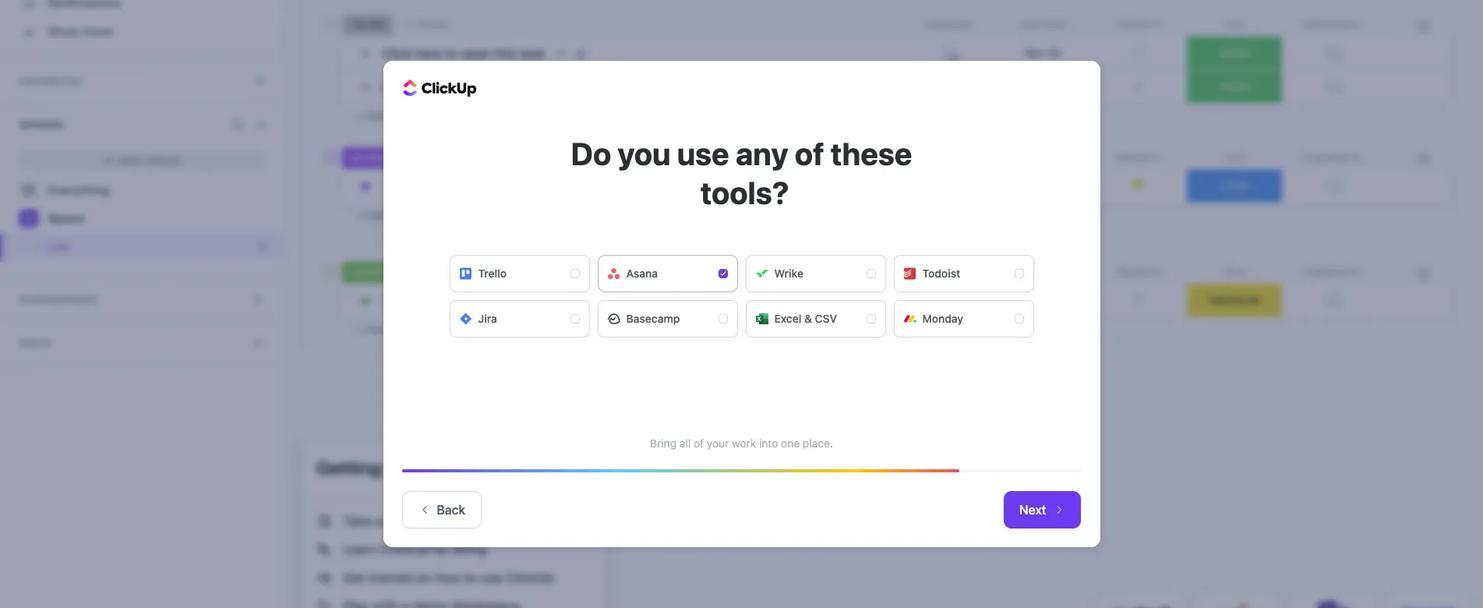 Task type: locate. For each thing, give the bounding box(es) containing it.
wrike button
[[746, 255, 886, 292]]

next button
[[1004, 491, 1081, 529]]

clickup logo image
[[403, 79, 477, 97]]

of right the any
[[795, 135, 824, 171]]

excel
[[774, 312, 802, 325]]

bring all of your work into one place.
[[650, 437, 833, 450]]

of right all
[[694, 437, 704, 450]]

todoist button
[[894, 255, 1034, 292]]

basecamp button
[[598, 300, 738, 338]]

0 horizontal spatial of
[[694, 437, 704, 450]]

back button
[[402, 491, 482, 529]]

asana button
[[598, 255, 738, 292]]

jira button
[[449, 300, 590, 338]]

trello
[[478, 267, 507, 280]]

asana
[[626, 267, 658, 280]]

of
[[795, 135, 824, 171], [694, 437, 704, 450]]

monday
[[923, 312, 964, 325]]

one
[[781, 437, 800, 450]]

do you use any of these tools?
[[571, 135, 912, 210]]

into
[[759, 437, 778, 450]]

&
[[804, 312, 812, 325]]

back
[[437, 503, 466, 517]]

1 vertical spatial of
[[694, 437, 704, 450]]

jira
[[478, 312, 497, 325]]

excel & csv
[[774, 312, 837, 325]]

0 vertical spatial of
[[795, 135, 824, 171]]

monday button
[[894, 300, 1034, 338]]

you
[[618, 135, 671, 171]]

work
[[732, 437, 756, 450]]

1 horizontal spatial of
[[795, 135, 824, 171]]



Task type: vqa. For each thing, say whether or not it's contained in the screenshot.
clickup logo
yes



Task type: describe. For each thing, give the bounding box(es) containing it.
todoist
[[923, 267, 961, 280]]

csv
[[815, 312, 837, 325]]

these
[[831, 135, 912, 171]]

all
[[680, 437, 691, 450]]

your
[[707, 437, 729, 450]]

any
[[736, 135, 788, 171]]

do
[[571, 135, 611, 171]]

tools?
[[701, 174, 789, 210]]

of inside do you use any of these tools?
[[795, 135, 824, 171]]

next
[[1020, 503, 1047, 517]]

place.
[[803, 437, 833, 450]]

wrike
[[774, 267, 804, 280]]

use
[[677, 135, 729, 171]]

bring
[[650, 437, 677, 450]]

excel & csv button
[[746, 300, 886, 338]]

trello button
[[449, 255, 590, 292]]

basecamp
[[626, 312, 680, 325]]



